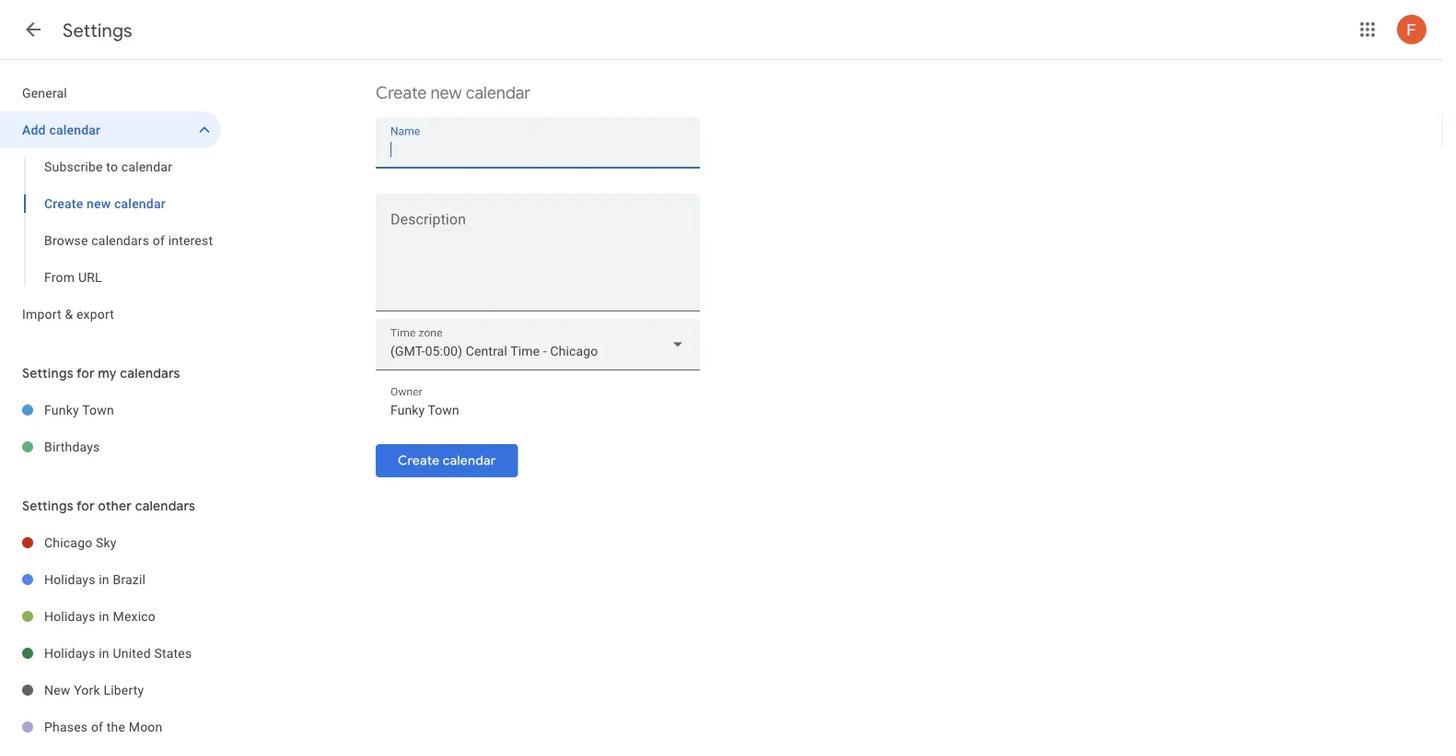 Task type: describe. For each thing, give the bounding box(es) containing it.
other
[[98, 498, 132, 514]]

phases
[[44, 719, 88, 734]]

moon
[[129, 719, 163, 734]]

new york liberty tree item
[[0, 672, 221, 709]]

chicago sky link
[[44, 524, 221, 561]]

0 vertical spatial new
[[431, 82, 462, 104]]

for for my
[[76, 365, 95, 381]]

birthdays
[[44, 439, 100, 454]]

birthdays tree item
[[0, 428, 221, 465]]

general
[[22, 85, 67, 100]]

add calendar tree item
[[0, 111, 221, 148]]

holidays in brazil tree item
[[0, 561, 221, 598]]

settings for other calendars
[[22, 498, 195, 514]]

holidays for holidays in mexico
[[44, 609, 95, 624]]

sky
[[96, 535, 117, 550]]

create inside button
[[398, 452, 440, 469]]

for for other
[[76, 498, 95, 514]]

group containing subscribe to calendar
[[0, 148, 221, 296]]

new york liberty
[[44, 682, 144, 698]]

go back image
[[22, 18, 44, 41]]

1 horizontal spatial create new calendar
[[376, 82, 531, 104]]

town
[[82, 402, 114, 417]]

chicago sky tree item
[[0, 524, 221, 561]]

settings for settings for other calendars
[[22, 498, 73, 514]]

funky
[[44, 402, 79, 417]]

browse
[[44, 233, 88, 248]]

united
[[113, 645, 151, 661]]

0 vertical spatial create
[[376, 82, 427, 104]]

of inside group
[[153, 233, 165, 248]]

settings for my calendars
[[22, 365, 180, 381]]

in for mexico
[[99, 609, 109, 624]]

mexico
[[113, 609, 156, 624]]

calendars for my
[[120, 365, 180, 381]]

settings for other calendars tree
[[0, 524, 221, 745]]

tree containing general
[[0, 75, 221, 333]]

holidays for holidays in united states
[[44, 645, 95, 661]]

holidays in united states tree item
[[0, 635, 221, 672]]

import & export
[[22, 306, 114, 322]]

add
[[22, 122, 46, 137]]

create calendar
[[398, 452, 496, 469]]

funky town tree item
[[0, 392, 221, 428]]

export
[[76, 306, 114, 322]]

in for united
[[99, 645, 109, 661]]

new york liberty link
[[44, 672, 221, 709]]

holidays for holidays in brazil
[[44, 572, 95, 587]]

holidays in mexico link
[[44, 598, 221, 635]]

holidays in brazil link
[[44, 561, 221, 598]]



Task type: vqa. For each thing, say whether or not it's contained in the screenshot.
November to the bottom
no



Task type: locate. For each thing, give the bounding box(es) containing it.
&
[[65, 306, 73, 322]]

1 vertical spatial calendars
[[120, 365, 180, 381]]

birthdays link
[[44, 428, 221, 465]]

2 vertical spatial create
[[398, 452, 440, 469]]

settings up chicago
[[22, 498, 73, 514]]

in for brazil
[[99, 572, 109, 587]]

create new calendar
[[376, 82, 531, 104], [44, 196, 166, 211]]

the
[[107, 719, 125, 734]]

subscribe
[[44, 159, 103, 174]]

add calendar
[[22, 122, 101, 137]]

holidays down chicago
[[44, 572, 95, 587]]

in left the united on the bottom of the page
[[99, 645, 109, 661]]

tree
[[0, 75, 221, 333]]

create
[[376, 82, 427, 104], [44, 196, 83, 211], [398, 452, 440, 469]]

calendars for other
[[135, 498, 195, 514]]

1 vertical spatial of
[[91, 719, 103, 734]]

1 for from the top
[[76, 365, 95, 381]]

calendars inside tree
[[92, 233, 149, 248]]

new inside tree
[[87, 196, 111, 211]]

1 vertical spatial new
[[87, 196, 111, 211]]

2 vertical spatial holidays
[[44, 645, 95, 661]]

holidays in brazil
[[44, 572, 146, 587]]

0 horizontal spatial new
[[87, 196, 111, 211]]

0 vertical spatial settings
[[63, 18, 132, 42]]

2 in from the top
[[99, 609, 109, 624]]

settings for settings for my calendars
[[22, 365, 73, 381]]

holidays in mexico tree item
[[0, 598, 221, 635]]

2 vertical spatial settings
[[22, 498, 73, 514]]

my
[[98, 365, 117, 381]]

in left mexico
[[99, 609, 109, 624]]

calendars up url
[[92, 233, 149, 248]]

create new calendar inside tree
[[44, 196, 166, 211]]

holidays in united states link
[[44, 635, 221, 672]]

settings up funky
[[22, 365, 73, 381]]

subscribe to calendar
[[44, 159, 172, 174]]

holidays inside tree item
[[44, 572, 95, 587]]

3 in from the top
[[99, 645, 109, 661]]

browse calendars of interest
[[44, 233, 213, 248]]

calendars
[[92, 233, 149, 248], [120, 365, 180, 381], [135, 498, 195, 514]]

phases of the moon link
[[44, 709, 221, 745]]

1 horizontal spatial of
[[153, 233, 165, 248]]

states
[[154, 645, 192, 661]]

from
[[44, 270, 75, 285]]

chicago
[[44, 535, 93, 550]]

calendars right the "my"
[[120, 365, 180, 381]]

None text field
[[376, 215, 700, 303]]

of inside tree item
[[91, 719, 103, 734]]

for
[[76, 365, 95, 381], [76, 498, 95, 514]]

holidays down holidays in brazil on the bottom of the page
[[44, 609, 95, 624]]

import
[[22, 306, 62, 322]]

1 vertical spatial in
[[99, 609, 109, 624]]

chicago sky
[[44, 535, 117, 550]]

calendar inside tree item
[[49, 122, 101, 137]]

brazil
[[113, 572, 146, 587]]

liberty
[[104, 682, 144, 698]]

2 holidays from the top
[[44, 609, 95, 624]]

in left brazil
[[99, 572, 109, 587]]

0 vertical spatial create new calendar
[[376, 82, 531, 104]]

None field
[[376, 319, 700, 370]]

in
[[99, 572, 109, 587], [99, 609, 109, 624], [99, 645, 109, 661]]

0 horizontal spatial create new calendar
[[44, 196, 166, 211]]

calendar
[[466, 82, 531, 104], [49, 122, 101, 137], [121, 159, 172, 174], [114, 196, 166, 211], [443, 452, 496, 469]]

2 vertical spatial in
[[99, 645, 109, 661]]

to
[[106, 159, 118, 174]]

new
[[431, 82, 462, 104], [87, 196, 111, 211]]

of left the
[[91, 719, 103, 734]]

phases of the moon tree item
[[0, 709, 221, 745]]

0 vertical spatial calendars
[[92, 233, 149, 248]]

holidays in mexico
[[44, 609, 156, 624]]

0 vertical spatial for
[[76, 365, 95, 381]]

from url
[[44, 270, 102, 285]]

for left other
[[76, 498, 95, 514]]

holidays up new
[[44, 645, 95, 661]]

create inside tree
[[44, 196, 83, 211]]

calendars up chicago sky link
[[135, 498, 195, 514]]

1 vertical spatial create new calendar
[[44, 196, 166, 211]]

1 vertical spatial for
[[76, 498, 95, 514]]

1 in from the top
[[99, 572, 109, 587]]

funky town
[[44, 402, 114, 417]]

2 vertical spatial calendars
[[135, 498, 195, 514]]

settings heading
[[63, 18, 132, 42]]

0 vertical spatial holidays
[[44, 572, 95, 587]]

2 for from the top
[[76, 498, 95, 514]]

1 vertical spatial settings
[[22, 365, 73, 381]]

0 vertical spatial of
[[153, 233, 165, 248]]

0 vertical spatial in
[[99, 572, 109, 587]]

for left the "my"
[[76, 365, 95, 381]]

url
[[78, 270, 102, 285]]

1 holidays from the top
[[44, 572, 95, 587]]

of left interest
[[153, 233, 165, 248]]

settings
[[63, 18, 132, 42], [22, 365, 73, 381], [22, 498, 73, 514]]

settings right go back icon
[[63, 18, 132, 42]]

calendar inside button
[[443, 452, 496, 469]]

create calendar button
[[376, 439, 518, 483]]

interest
[[168, 233, 213, 248]]

1 vertical spatial holidays
[[44, 609, 95, 624]]

settings for my calendars tree
[[0, 392, 221, 465]]

None text field
[[391, 137, 686, 162], [391, 397, 686, 423], [391, 137, 686, 162], [391, 397, 686, 423]]

group
[[0, 148, 221, 296]]

of
[[153, 233, 165, 248], [91, 719, 103, 734]]

phases of the moon
[[44, 719, 163, 734]]

new
[[44, 682, 71, 698]]

settings for settings
[[63, 18, 132, 42]]

1 vertical spatial create
[[44, 196, 83, 211]]

york
[[74, 682, 100, 698]]

in inside tree item
[[99, 572, 109, 587]]

1 horizontal spatial new
[[431, 82, 462, 104]]

0 horizontal spatial of
[[91, 719, 103, 734]]

3 holidays from the top
[[44, 645, 95, 661]]

holidays in united states
[[44, 645, 192, 661]]

holidays
[[44, 572, 95, 587], [44, 609, 95, 624], [44, 645, 95, 661]]



